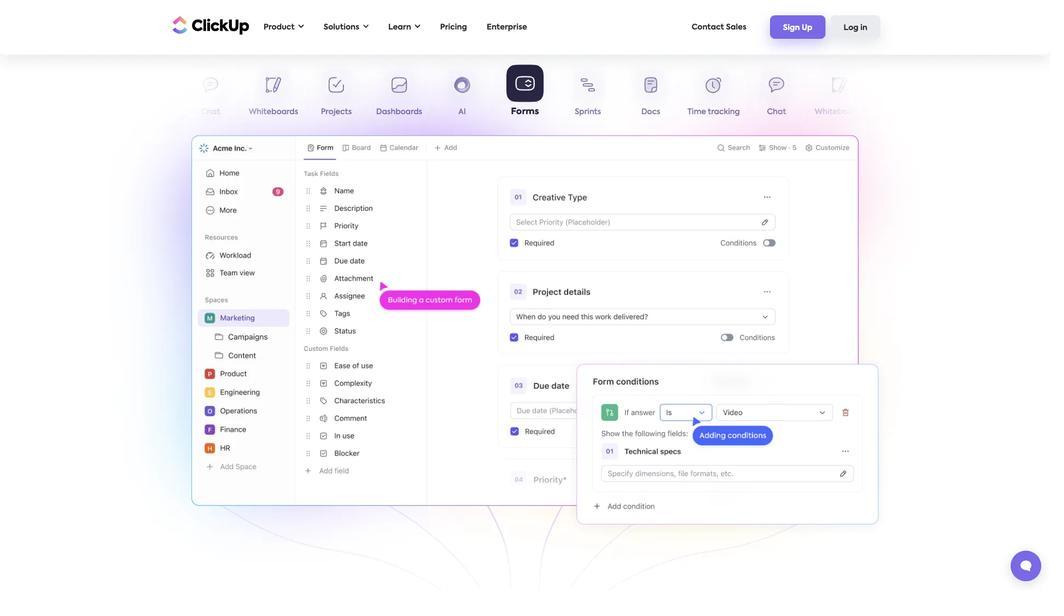 Task type: describe. For each thing, give the bounding box(es) containing it.
2 chat button from the left
[[745, 70, 808, 121]]

dashboards button
[[368, 70, 431, 121]]

1 projects from the left
[[321, 108, 352, 116]]

up
[[802, 24, 813, 32]]

sign
[[783, 24, 800, 32]]

2 chat from the left
[[767, 108, 787, 116]]

contact sales link
[[686, 16, 752, 38]]

1 chat button from the left
[[179, 70, 242, 121]]

sprints button
[[557, 70, 620, 121]]

pricing link
[[435, 16, 473, 38]]

pricing
[[440, 23, 467, 31]]

product
[[264, 23, 295, 31]]

ai button
[[431, 70, 494, 121]]

1 time tracking from the left
[[121, 108, 174, 116]]

2 whiteboards button from the left
[[808, 70, 871, 121]]

2 whiteboards from the left
[[815, 108, 865, 116]]

solutions button
[[318, 16, 374, 38]]

2 time tracking button from the left
[[683, 70, 745, 121]]

sign up
[[783, 24, 813, 32]]

ai
[[459, 108, 466, 116]]

forms
[[511, 107, 539, 116]]

2 time tracking from the left
[[688, 108, 740, 116]]

learn button
[[383, 16, 426, 38]]

log in link
[[831, 15, 881, 39]]

1 chat from the left
[[201, 108, 220, 116]]

sign up button
[[770, 15, 826, 39]]

log in
[[844, 24, 868, 32]]

1 whiteboards from the left
[[249, 108, 298, 116]]

sales
[[726, 23, 747, 31]]

2 time from the left
[[688, 108, 706, 116]]



Task type: vqa. For each thing, say whether or not it's contained in the screenshot.
second Whiteboards from the right
yes



Task type: locate. For each thing, give the bounding box(es) containing it.
1 horizontal spatial tracking
[[708, 108, 740, 116]]

1 horizontal spatial whiteboards button
[[808, 70, 871, 121]]

whiteboards button
[[242, 70, 305, 121], [808, 70, 871, 121]]

0 horizontal spatial time tracking button
[[116, 70, 179, 121]]

0 horizontal spatial whiteboards
[[249, 108, 298, 116]]

0 horizontal spatial time tracking
[[121, 108, 174, 116]]

2 projects from the left
[[887, 108, 918, 116]]

forms button
[[494, 65, 557, 119]]

tracking
[[142, 108, 174, 116], [708, 108, 740, 116]]

time tracking
[[121, 108, 174, 116], [688, 108, 740, 116]]

1 horizontal spatial time tracking button
[[683, 70, 745, 121]]

contact
[[692, 23, 724, 31]]

forms image
[[191, 136, 859, 506], [564, 353, 892, 539]]

1 horizontal spatial chat button
[[745, 70, 808, 121]]

1 horizontal spatial time
[[688, 108, 706, 116]]

solutions
[[324, 23, 359, 31]]

in
[[861, 24, 868, 32]]

enterprise
[[487, 23, 527, 31]]

time
[[121, 108, 140, 116], [688, 108, 706, 116]]

learn
[[388, 23, 411, 31]]

docs button
[[620, 70, 683, 121]]

product button
[[258, 16, 310, 38]]

clickup image
[[170, 15, 249, 35]]

docs
[[642, 108, 661, 116]]

whiteboards
[[249, 108, 298, 116], [815, 108, 865, 116]]

time tracking button
[[116, 70, 179, 121], [683, 70, 745, 121]]

1 horizontal spatial time tracking
[[688, 108, 740, 116]]

0 horizontal spatial chat button
[[179, 70, 242, 121]]

0 horizontal spatial chat
[[201, 108, 220, 116]]

1 horizontal spatial projects
[[887, 108, 918, 116]]

0 horizontal spatial projects button
[[305, 70, 368, 121]]

0 horizontal spatial whiteboards button
[[242, 70, 305, 121]]

1 horizontal spatial projects button
[[871, 70, 934, 121]]

projects
[[321, 108, 352, 116], [887, 108, 918, 116]]

2 tracking from the left
[[708, 108, 740, 116]]

2 projects button from the left
[[871, 70, 934, 121]]

0 horizontal spatial projects
[[321, 108, 352, 116]]

log
[[844, 24, 859, 32]]

0 horizontal spatial tracking
[[142, 108, 174, 116]]

dashboards
[[376, 108, 422, 116]]

0 horizontal spatial time
[[121, 108, 140, 116]]

1 time tracking button from the left
[[116, 70, 179, 121]]

1 tracking from the left
[[142, 108, 174, 116]]

1 time from the left
[[121, 108, 140, 116]]

sprints
[[575, 108, 601, 116]]

1 whiteboards button from the left
[[242, 70, 305, 121]]

1 projects button from the left
[[305, 70, 368, 121]]

enterprise link
[[481, 16, 533, 38]]

1 horizontal spatial chat
[[767, 108, 787, 116]]

contact sales
[[692, 23, 747, 31]]

chat
[[201, 108, 220, 116], [767, 108, 787, 116]]

projects button
[[305, 70, 368, 121], [871, 70, 934, 121]]

1 horizontal spatial whiteboards
[[815, 108, 865, 116]]

chat button
[[179, 70, 242, 121], [745, 70, 808, 121]]



